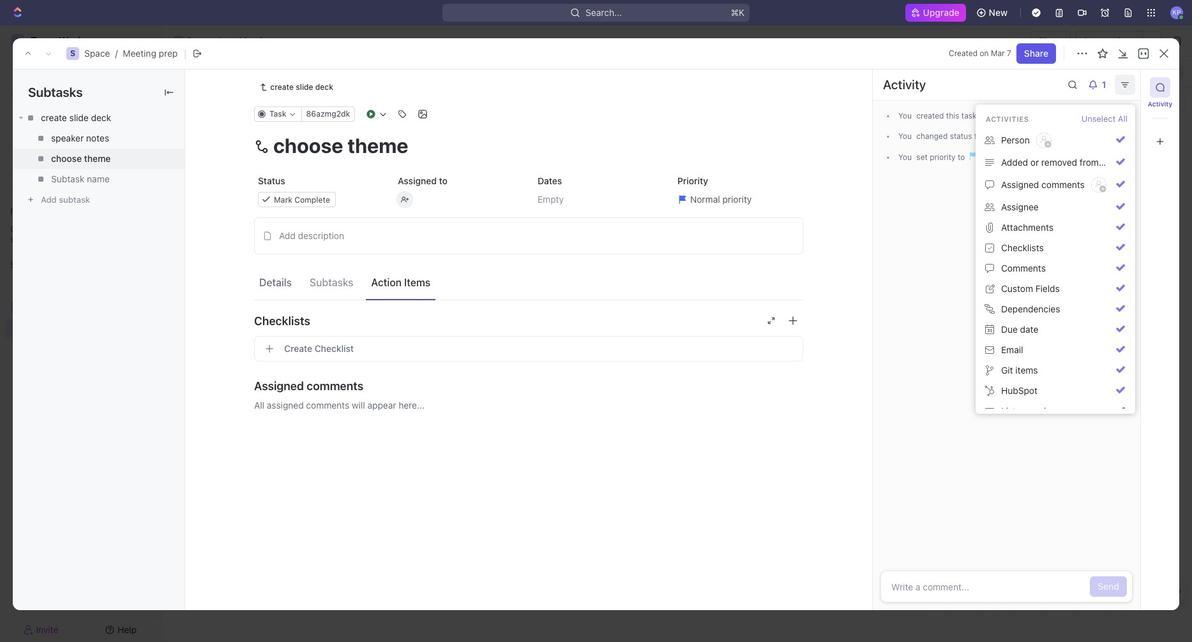Task type: describe. For each thing, give the bounding box(es) containing it.
1 vertical spatial create slide deck link
[[13, 108, 185, 128]]

subtasks inside subtasks button
[[310, 277, 353, 288]]

from inside task sidebar content section
[[974, 132, 991, 141]]

list for list
[[190, 66, 205, 77]]

email button
[[981, 340, 1130, 361]]

0 horizontal spatial from
[[221, 137, 239, 147]]

0 vertical spatial create
[[270, 82, 294, 92]]

search button
[[936, 63, 986, 81]]

create checklist
[[284, 343, 354, 354]]

home link
[[5, 62, 157, 82]]

excel & csv
[[1140, 588, 1182, 597]]

do
[[1033, 132, 1043, 141]]

assigned comments button
[[981, 173, 1130, 197]]

unselect
[[1081, 114, 1116, 124]]

new button
[[971, 3, 1015, 23]]

mark complete
[[274, 195, 330, 205]]

removed
[[1041, 157, 1077, 168]]

search
[[953, 66, 982, 77]]

/ inside space / meeting prep |
[[115, 48, 118, 59]]

0 horizontal spatial add task button
[[223, 243, 272, 259]]

86azmg2dk button
[[301, 107, 355, 122]]

list moved button
[[981, 402, 1130, 422]]

assignee button
[[981, 197, 1130, 218]]

list inside button
[[1101, 157, 1116, 168]]

action items
[[371, 277, 430, 288]]

⌘k
[[731, 7, 745, 18]]

will
[[352, 400, 365, 411]]

you for changed status from
[[898, 132, 912, 141]]

due date button
[[981, 320, 1130, 340]]

to do
[[1020, 132, 1043, 141]]

favorites button
[[5, 204, 57, 220]]

hide
[[1004, 66, 1024, 77]]

items
[[1015, 365, 1038, 376]]

search...
[[585, 7, 622, 18]]

checked element inside person button
[[1116, 135, 1125, 144]]

1 horizontal spatial meeting prep link
[[223, 33, 298, 49]]

inbox
[[31, 88, 53, 99]]

speaker notes link
[[13, 128, 185, 149]]

list moved
[[1001, 406, 1046, 417]]

checked image for due date
[[1116, 325, 1125, 334]]

board
[[229, 66, 253, 77]]

2 vertical spatial add
[[229, 245, 246, 256]]

invite
[[36, 625, 58, 636]]

csv
[[1167, 588, 1182, 597]]

2 vertical spatial comments
[[306, 400, 349, 411]]

action items button
[[366, 271, 435, 294]]

dependencies button
[[981, 299, 1130, 320]]

subtasks button
[[305, 271, 358, 294]]

1 for changed status from
[[1103, 132, 1107, 141]]

checked image inside person button
[[1116, 135, 1125, 144]]

upgrade link
[[905, 4, 966, 22]]

meeting prep
[[239, 35, 295, 46]]

sidebar.
[[10, 235, 39, 245]]

0 vertical spatial all
[[1118, 114, 1128, 124]]

checked image for added or removed from list
[[1116, 158, 1125, 167]]

task sidebar navigation tab list
[[1146, 77, 1174, 152]]

checked element for hubspot
[[1116, 386, 1125, 395]]

excel & csv link
[[1125, 576, 1186, 608]]

action
[[371, 277, 402, 288]]

moved
[[1018, 406, 1046, 417]]

add inside add description button
[[279, 230, 295, 241]]

favorites
[[10, 207, 44, 216]]

min for changed status from
[[1109, 132, 1122, 141]]

created on mar 7
[[949, 49, 1011, 58]]

checked image for assignee
[[1116, 202, 1125, 211]]

checklist
[[315, 343, 354, 354]]

sidebar navigation
[[0, 26, 163, 643]]

0 vertical spatial or
[[272, 137, 280, 147]]

dates
[[538, 176, 562, 186]]

created
[[916, 111, 944, 121]]

Edit task name text field
[[254, 133, 803, 158]]

0 vertical spatial add task button
[[1103, 64, 1147, 79]]

custom
[[1001, 283, 1033, 294]]

1 vertical spatial slide
[[69, 112, 89, 123]]

activity inside task sidebar content section
[[883, 77, 926, 92]]

details button
[[254, 271, 297, 294]]

assigned inside assigned comments dropdown button
[[254, 380, 304, 393]]

0 horizontal spatial task
[[248, 245, 267, 256]]

speaker
[[51, 133, 84, 144]]

dashboards
[[31, 132, 80, 142]]

Search tasks... text field
[[1057, 93, 1184, 112]]

|
[[184, 47, 187, 60]]

prep inside space / meeting prep |
[[159, 48, 178, 59]]

2 horizontal spatial space, , element
[[174, 36, 184, 46]]

checked element for checklists
[[1116, 243, 1125, 252]]

timesheets link
[[5, 149, 157, 169]]

custom fields
[[1001, 283, 1060, 294]]

1 for created this task
[[1103, 111, 1107, 121]]

2
[[316, 223, 320, 232]]

due date
[[1001, 324, 1038, 335]]

choose
[[51, 153, 82, 164]]

1 vertical spatial create
[[41, 112, 67, 123]]

start from scratch or inherit:
[[200, 137, 310, 147]]

priority
[[930, 153, 956, 162]]

s inside s space /
[[177, 37, 181, 45]]

on
[[980, 49, 989, 58]]

customize
[[1047, 66, 1091, 77]]

unselect all
[[1081, 114, 1128, 124]]

email
[[1001, 345, 1023, 356]]

0 vertical spatial create slide deck
[[270, 82, 333, 92]]

invite user image
[[23, 625, 34, 636]]

upgrade
[[923, 7, 959, 18]]

automations
[[1083, 35, 1136, 46]]

s space /
[[177, 35, 220, 46]]

assigned comments inside button
[[1001, 179, 1085, 190]]

1 horizontal spatial slide
[[258, 223, 278, 233]]

date
[[1020, 324, 1038, 335]]

customize button
[[1030, 63, 1095, 81]]

comments inside assigned comments button
[[1041, 179, 1085, 190]]

assigned
[[267, 400, 304, 411]]

attachments
[[1001, 222, 1053, 233]]

due
[[1001, 324, 1018, 335]]

7
[[1007, 49, 1011, 58]]

assigned to
[[398, 176, 448, 186]]

activity inside task sidebar navigation "tab list"
[[1148, 100, 1172, 108]]

1 horizontal spatial s
[[70, 49, 75, 58]]

here...
[[399, 400, 425, 411]]

mark complete button
[[254, 188, 384, 211]]

now
[[1107, 153, 1122, 162]]

just now
[[1089, 153, 1122, 162]]

1 horizontal spatial deck
[[280, 223, 301, 233]]

person button
[[981, 128, 1130, 153]]

0 vertical spatial add
[[1109, 67, 1123, 76]]

mark
[[274, 195, 292, 205]]

hubspot button
[[981, 381, 1130, 402]]

hubspot
[[1001, 386, 1037, 396]]

checked element for attachments
[[1116, 223, 1125, 232]]



Task type: vqa. For each thing, say whether or not it's contained in the screenshot.
tree in the Sidebar "navigation"
no



Task type: locate. For each thing, give the bounding box(es) containing it.
click
[[10, 225, 30, 234]]

0 horizontal spatial all
[[254, 400, 264, 411]]

checked element inside the "dependencies" button
[[1116, 305, 1125, 313]]

activity
[[883, 77, 926, 92], [1148, 100, 1172, 108]]

0 vertical spatial /
[[218, 35, 220, 46]]

checked element inside the assignee button
[[1116, 202, 1125, 211]]

1 min from the top
[[1109, 111, 1122, 121]]

checked image inside hubspot button
[[1116, 386, 1125, 395]]

list inside button
[[1001, 406, 1016, 417]]

share up customize button
[[1038, 35, 1063, 46]]

choose theme
[[51, 153, 111, 164]]

complete
[[294, 195, 330, 205]]

checked image inside added or removed from list button
[[1116, 158, 1125, 167]]

checked image for comments
[[1116, 264, 1125, 273]]

share
[[1038, 35, 1063, 46], [1024, 48, 1048, 59]]

assigned comments
[[1001, 179, 1085, 190], [254, 380, 363, 393]]

subtasks down description at the top left
[[310, 277, 353, 288]]

space link
[[84, 48, 110, 59]]

0 vertical spatial 1 min
[[1103, 111, 1122, 121]]

0 vertical spatial min
[[1109, 111, 1122, 121]]

add
[[52, 225, 66, 234]]

2 you from the top
[[898, 132, 912, 141]]

0 horizontal spatial or
[[272, 137, 280, 147]]

0 horizontal spatial deck
[[91, 112, 111, 123]]

share button right 7
[[1016, 43, 1056, 64]]

1 vertical spatial checklists
[[254, 314, 310, 328]]

all down "search tasks..." text field
[[1118, 114, 1128, 124]]

checked element inside checklists button
[[1116, 243, 1125, 252]]

slide
[[296, 82, 313, 92], [69, 112, 89, 123], [258, 223, 278, 233]]

description
[[298, 230, 344, 241]]

1 you from the top
[[898, 111, 912, 121]]

1 vertical spatial add
[[279, 230, 295, 241]]

all left assigned
[[254, 400, 264, 411]]

12 checked element from the top
[[1116, 366, 1125, 375]]

0 vertical spatial subtasks
[[28, 85, 83, 100]]

0 vertical spatial deck
[[315, 82, 333, 92]]

checked element for comments
[[1116, 264, 1125, 273]]

1 vertical spatial task
[[248, 245, 267, 256]]

4 checked image from the top
[[1116, 223, 1125, 232]]

checked element for added or removed from list
[[1116, 158, 1125, 167]]

checked element inside the "email" button
[[1116, 345, 1125, 354]]

from left now
[[1080, 157, 1099, 168]]

add task button up "details"
[[223, 243, 272, 259]]

create slide deck down mark
[[229, 223, 301, 233]]

checked image for list moved
[[1116, 407, 1125, 416]]

checklists button
[[254, 306, 803, 336]]

assigned
[[398, 176, 437, 186], [1001, 179, 1039, 190], [254, 380, 304, 393]]

10 checked image from the top
[[1116, 407, 1125, 416]]

from right status
[[974, 132, 991, 141]]

1 vertical spatial comments
[[307, 380, 363, 393]]

deck left 2 button
[[280, 223, 301, 233]]

min down unselect all
[[1109, 132, 1122, 141]]

0 vertical spatial task
[[1125, 67, 1142, 76]]

checked image for checklists
[[1116, 243, 1125, 252]]

checked element for git items
[[1116, 366, 1125, 375]]

slide up dashboards link
[[69, 112, 89, 123]]

0 vertical spatial slide
[[296, 82, 313, 92]]

add task for the top add task button
[[1109, 67, 1142, 76]]

excel
[[1140, 588, 1158, 597]]

7 checked element from the top
[[1116, 264, 1125, 273]]

git items button
[[981, 361, 1130, 381]]

checked image inside the "email" button
[[1116, 345, 1125, 354]]

2 horizontal spatial from
[[1080, 157, 1099, 168]]

list down hubspot
[[1001, 406, 1016, 417]]

hide button
[[989, 63, 1027, 81]]

0 vertical spatial space
[[186, 35, 212, 46]]

1 vertical spatial prep
[[159, 48, 178, 59]]

share for share button to the right of 7
[[1024, 48, 1048, 59]]

comments up all assigned comments will appear here...
[[307, 380, 363, 393]]

2 button
[[304, 222, 322, 234]]

checklists button
[[981, 238, 1130, 259]]

list down s space /
[[190, 66, 205, 77]]

2 vertical spatial slide
[[258, 223, 278, 233]]

comments left will
[[306, 400, 349, 411]]

list down unselect all
[[1101, 157, 1116, 168]]

1 vertical spatial space, , element
[[66, 47, 79, 60]]

create slide deck up 86azmg2dk
[[270, 82, 333, 92]]

1 horizontal spatial assigned comments
[[1001, 179, 1085, 190]]

1 horizontal spatial /
[[218, 35, 220, 46]]

0 horizontal spatial space, , element
[[11, 301, 24, 314]]

comments down the removed
[[1041, 179, 1085, 190]]

you left created
[[898, 111, 912, 121]]

deck up 86azmg2dk
[[315, 82, 333, 92]]

task up "details"
[[248, 245, 267, 256]]

4 checked element from the top
[[1116, 202, 1125, 211]]

1 vertical spatial assigned comments
[[254, 380, 363, 393]]

0 vertical spatial meeting
[[239, 35, 273, 46]]

checked image inside checklists button
[[1116, 243, 1125, 252]]

1 vertical spatial s
[[70, 49, 75, 58]]

0 horizontal spatial slide
[[69, 112, 89, 123]]

/
[[218, 35, 220, 46], [115, 48, 118, 59]]

meeting prep link up board
[[223, 33, 298, 49]]

space, , element
[[174, 36, 184, 46], [66, 47, 79, 60], [11, 301, 24, 314]]

subtasks down the home
[[28, 85, 83, 100]]

checked element for assignee
[[1116, 202, 1125, 211]]

8 checked image from the top
[[1116, 345, 1125, 354]]

1 down unselect all
[[1103, 132, 1107, 141]]

1 vertical spatial space
[[84, 48, 110, 59]]

0 horizontal spatial subtasks
[[28, 85, 83, 100]]

you left "changed"
[[898, 132, 912, 141]]

1 vertical spatial deck
[[91, 112, 111, 123]]

activities
[[986, 115, 1029, 123]]

assigned inside assigned comments button
[[1001, 179, 1039, 190]]

0 vertical spatial checklists
[[1001, 243, 1044, 253]]

created
[[949, 49, 978, 58]]

8 checked element from the top
[[1116, 284, 1125, 293]]

3 checked element from the top
[[1116, 180, 1125, 189]]

1 horizontal spatial from
[[974, 132, 991, 141]]

status
[[258, 176, 285, 186]]

share right 7
[[1024, 48, 1048, 59]]

2 vertical spatial space, , element
[[11, 301, 24, 314]]

create slide deck link up notes at the left of page
[[13, 108, 185, 128]]

Subtask name text field
[[51, 174, 149, 184]]

5 checked image from the top
[[1116, 243, 1125, 252]]

appear
[[367, 400, 396, 411]]

comments inside assigned comments dropdown button
[[307, 380, 363, 393]]

checked element inside assigned comments button
[[1116, 180, 1125, 189]]

board link
[[226, 63, 253, 81]]

1 horizontal spatial meeting
[[239, 35, 273, 46]]

1 min
[[1103, 111, 1122, 121], [1103, 132, 1122, 141]]

checked image inside git items button
[[1116, 366, 1125, 375]]

all assigned comments will appear here...
[[254, 400, 425, 411]]

4 checked image from the top
[[1116, 386, 1125, 395]]

create checklist button
[[254, 336, 803, 362]]

1 min up now
[[1103, 111, 1122, 121]]

2 horizontal spatial deck
[[315, 82, 333, 92]]

3 checked image from the top
[[1116, 180, 1125, 189]]

checked image inside the comments button
[[1116, 264, 1125, 273]]

add task for add task button to the left
[[229, 245, 267, 256]]

checked image inside the assignee button
[[1116, 202, 1125, 211]]

s up space / meeting prep |
[[177, 37, 181, 45]]

all
[[1118, 114, 1128, 124], [254, 400, 264, 411]]

checked element for email
[[1116, 345, 1125, 354]]

create slide deck link
[[254, 80, 338, 95], [13, 108, 185, 128]]

checked image for email
[[1116, 345, 1125, 354]]

0 vertical spatial add task
[[1109, 67, 1142, 76]]

14 checked element from the top
[[1116, 407, 1125, 416]]

2 1 from the top
[[1103, 132, 1107, 141]]

from right start
[[221, 137, 239, 147]]

2 vertical spatial create
[[229, 223, 256, 233]]

slide up 86azmg2dk
[[296, 82, 313, 92]]

start
[[200, 137, 219, 147]]

add
[[1109, 67, 1123, 76], [279, 230, 295, 241], [229, 245, 246, 256]]

checked image for dependencies
[[1116, 305, 1125, 313]]

checklists up create
[[254, 314, 310, 328]]

checked element inside list moved button
[[1116, 407, 1125, 416]]

fields
[[1035, 283, 1060, 294]]

2 1 min from the top
[[1103, 132, 1122, 141]]

favorites
[[68, 225, 99, 234]]

2 horizontal spatial s
[[177, 37, 181, 45]]

changed
[[916, 132, 948, 141]]

you for set priority to
[[898, 153, 912, 162]]

create down meeting prep
[[270, 82, 294, 92]]

min for created this task
[[1109, 111, 1122, 121]]

min up now
[[1109, 111, 1122, 121]]

1 vertical spatial 1 min
[[1103, 132, 1122, 141]]

6 checked image from the top
[[1116, 264, 1125, 273]]

list link
[[187, 63, 205, 81]]

9 checked image from the top
[[1116, 366, 1125, 375]]

1 horizontal spatial subtasks
[[310, 277, 353, 288]]

0 vertical spatial prep
[[276, 35, 295, 46]]

11 checked element from the top
[[1116, 345, 1125, 354]]

checklists up comments
[[1001, 243, 1044, 253]]

home
[[31, 66, 55, 77]]

checklists inside button
[[1001, 243, 1044, 253]]

1 checked element from the top
[[1116, 135, 1125, 144]]

2 checked image from the top
[[1116, 158, 1125, 167]]

1 checked image from the top
[[1116, 202, 1125, 211]]

prep
[[276, 35, 295, 46], [159, 48, 178, 59]]

2 vertical spatial s
[[15, 303, 20, 312]]

add task button
[[1103, 64, 1147, 79], [223, 243, 272, 259]]

1 vertical spatial meeting
[[123, 48, 156, 59]]

or inside button
[[1030, 157, 1039, 168]]

0 horizontal spatial s
[[15, 303, 20, 312]]

&
[[1160, 588, 1165, 597]]

1 horizontal spatial task
[[1125, 67, 1142, 76]]

0 horizontal spatial assigned comments
[[254, 380, 363, 393]]

set
[[916, 153, 928, 162]]

0 vertical spatial you
[[898, 111, 912, 121]]

set priority to
[[914, 153, 967, 162]]

space up the "|"
[[186, 35, 212, 46]]

assigned comments up assigned
[[254, 380, 363, 393]]

theme
[[84, 153, 111, 164]]

1 vertical spatial add task button
[[223, 243, 272, 259]]

add task up "details"
[[229, 245, 267, 256]]

checked element for list moved
[[1116, 407, 1125, 416]]

1 1 from the top
[[1103, 111, 1107, 121]]

s inside navigation
[[15, 303, 20, 312]]

choose theme link
[[13, 149, 185, 169]]

assigned comments inside dropdown button
[[254, 380, 363, 393]]

2 vertical spatial create slide deck
[[229, 223, 301, 233]]

2 checked image from the top
[[1116, 284, 1125, 293]]

6 checked element from the top
[[1116, 243, 1125, 252]]

1 vertical spatial activity
[[1148, 100, 1172, 108]]

meeting prep link left the "|"
[[123, 48, 178, 59]]

checked image inside attachments button
[[1116, 223, 1125, 232]]

1 horizontal spatial prep
[[276, 35, 295, 46]]

space, , element up space / meeting prep |
[[174, 36, 184, 46]]

2 min from the top
[[1109, 132, 1122, 141]]

checked image inside custom fields button
[[1116, 284, 1125, 293]]

inherit:
[[283, 137, 310, 147]]

1 vertical spatial share
[[1024, 48, 1048, 59]]

0 vertical spatial 1
[[1103, 111, 1107, 121]]

1 horizontal spatial create slide deck link
[[254, 80, 338, 95]]

checked image for hubspot
[[1116, 386, 1125, 395]]

s up home link at the top of page
[[70, 49, 75, 58]]

0 vertical spatial comments
[[1041, 179, 1085, 190]]

inbox link
[[5, 84, 157, 104]]

task up "search tasks..." text field
[[1125, 67, 1142, 76]]

from inside added or removed from list button
[[1080, 157, 1099, 168]]

checked image inside list moved button
[[1116, 407, 1125, 416]]

you left set
[[898, 153, 912, 162]]

added
[[1001, 157, 1028, 168]]

meeting up board
[[239, 35, 273, 46]]

or right added
[[1030, 157, 1039, 168]]

space, , element down the spaces
[[11, 301, 24, 314]]

10 checked element from the top
[[1116, 325, 1125, 334]]

1 horizontal spatial all
[[1118, 114, 1128, 124]]

min
[[1109, 111, 1122, 121], [1109, 132, 1122, 141]]

add task up "search tasks..." text field
[[1109, 67, 1142, 76]]

2 checked element from the top
[[1116, 158, 1125, 167]]

checked element inside hubspot button
[[1116, 386, 1125, 395]]

1 vertical spatial min
[[1109, 132, 1122, 141]]

your
[[110, 225, 126, 234]]

0 horizontal spatial meeting prep link
[[123, 48, 178, 59]]

deck
[[315, 82, 333, 92], [91, 112, 111, 123], [280, 223, 301, 233]]

1 horizontal spatial checklists
[[1001, 243, 1044, 253]]

slide down mark
[[258, 223, 278, 233]]

space inside space / meeting prep |
[[84, 48, 110, 59]]

checked image for git items
[[1116, 366, 1125, 375]]

checklists inside dropdown button
[[254, 314, 310, 328]]

0 horizontal spatial list
[[190, 66, 205, 77]]

checked element inside attachments button
[[1116, 223, 1125, 232]]

1 horizontal spatial space
[[186, 35, 212, 46]]

changed status from
[[914, 132, 993, 141]]

1 min for created this task
[[1103, 111, 1122, 121]]

assigned comments down added or removed from list button
[[1001, 179, 1085, 190]]

s
[[177, 37, 181, 45], [70, 49, 75, 58], [15, 303, 20, 312]]

automations button
[[1076, 31, 1142, 50]]

checked image for attachments
[[1116, 223, 1125, 232]]

task
[[961, 111, 977, 121]]

add task button up "search tasks..." text field
[[1103, 64, 1147, 79]]

create up details button
[[229, 223, 256, 233]]

priority
[[677, 176, 708, 186]]

checked element for due date
[[1116, 325, 1125, 334]]

1 horizontal spatial add
[[279, 230, 295, 241]]

0 vertical spatial s
[[177, 37, 181, 45]]

deck up notes at the left of page
[[91, 112, 111, 123]]

create up 'dashboards'
[[41, 112, 67, 123]]

comments
[[1001, 263, 1046, 274]]

s down the spaces
[[15, 303, 20, 312]]

just
[[1089, 153, 1105, 162]]

list
[[190, 66, 205, 77], [1101, 157, 1116, 168], [1001, 406, 1016, 417]]

person
[[1001, 135, 1030, 146]]

comments button
[[981, 259, 1130, 279]]

0 horizontal spatial add
[[229, 245, 246, 256]]

5 checked element from the top
[[1116, 223, 1125, 232]]

list for list moved
[[1001, 406, 1016, 417]]

dashboards link
[[5, 127, 157, 147]]

checked element for custom fields
[[1116, 284, 1125, 293]]

0 vertical spatial share
[[1038, 35, 1063, 46]]

normal
[[979, 153, 1007, 162]]

meeting inside space / meeting prep |
[[123, 48, 156, 59]]

1 horizontal spatial or
[[1030, 157, 1039, 168]]

2 vertical spatial deck
[[280, 223, 301, 233]]

2 horizontal spatial add
[[1109, 67, 1123, 76]]

1 min for changed status from
[[1103, 132, 1122, 141]]

or left inherit:
[[272, 137, 280, 147]]

0 horizontal spatial create slide deck link
[[13, 108, 185, 128]]

checked element inside the comments button
[[1116, 264, 1125, 273]]

0 horizontal spatial prep
[[159, 48, 178, 59]]

checked image for custom fields
[[1116, 284, 1125, 293]]

2 horizontal spatial assigned
[[1001, 179, 1039, 190]]

send
[[1098, 582, 1119, 592]]

scratch
[[241, 137, 270, 147]]

checked element for dependencies
[[1116, 305, 1125, 313]]

3 checked image from the top
[[1116, 305, 1125, 313]]

9 checked element from the top
[[1116, 305, 1125, 313]]

checked image inside the "dependencies" button
[[1116, 305, 1125, 313]]

1 up the just now on the top
[[1103, 111, 1107, 121]]

checked image
[[1116, 202, 1125, 211], [1116, 284, 1125, 293], [1116, 305, 1125, 313], [1116, 386, 1125, 395]]

create
[[284, 343, 312, 354]]

1 vertical spatial create slide deck
[[41, 112, 111, 123]]

1 horizontal spatial create
[[229, 223, 256, 233]]

to add favorites to your sidebar.
[[10, 225, 126, 245]]

create slide deck up dashboards link
[[41, 112, 111, 123]]

docs
[[31, 110, 52, 121]]

checked image inside due date button
[[1116, 325, 1125, 334]]

checked element inside due date button
[[1116, 325, 1125, 334]]

1 horizontal spatial assigned
[[398, 176, 437, 186]]

0 vertical spatial create slide deck link
[[254, 80, 338, 95]]

this
[[946, 111, 959, 121]]

share for share button on top of customize button
[[1038, 35, 1063, 46]]

0 horizontal spatial create
[[41, 112, 67, 123]]

1 1 min from the top
[[1103, 111, 1122, 121]]

task
[[1125, 67, 1142, 76], [248, 245, 267, 256]]

2 horizontal spatial slide
[[296, 82, 313, 92]]

1 vertical spatial you
[[898, 132, 912, 141]]

checked element inside added or removed from list button
[[1116, 158, 1125, 167]]

0 horizontal spatial checklists
[[254, 314, 310, 328]]

checked image inside assigned comments button
[[1116, 180, 1125, 189]]

3 you from the top
[[898, 153, 912, 162]]

speaker notes
[[51, 133, 109, 144]]

assignee
[[1001, 202, 1039, 213]]

checked element inside git items button
[[1116, 366, 1125, 375]]

space, , element up home link at the top of page
[[66, 47, 79, 60]]

1 checked image from the top
[[1116, 135, 1125, 144]]

13 checked element from the top
[[1116, 386, 1125, 395]]

0 vertical spatial assigned comments
[[1001, 179, 1085, 190]]

space, , element inside sidebar navigation
[[11, 301, 24, 314]]

checked image
[[1116, 135, 1125, 144], [1116, 158, 1125, 167], [1116, 180, 1125, 189], [1116, 223, 1125, 232], [1116, 243, 1125, 252], [1116, 264, 1125, 273], [1116, 325, 1125, 334], [1116, 345, 1125, 354], [1116, 366, 1125, 375], [1116, 407, 1125, 416]]

space up home link at the top of page
[[84, 48, 110, 59]]

start from scratch link
[[200, 137, 270, 148]]

1 vertical spatial list
[[1101, 157, 1116, 168]]

0 horizontal spatial add task
[[229, 245, 267, 256]]

space / meeting prep |
[[84, 47, 187, 60]]

2 vertical spatial list
[[1001, 406, 1016, 417]]

task sidebar content section
[[872, 70, 1140, 611]]

1
[[1103, 111, 1107, 121], [1103, 132, 1107, 141]]

share button up customize button
[[1031, 31, 1070, 51]]

dependencies
[[1001, 304, 1060, 315]]

7 checked image from the top
[[1116, 325, 1125, 334]]

added or removed from list
[[1001, 157, 1116, 168]]

2 horizontal spatial list
[[1101, 157, 1116, 168]]

1 min down unselect all
[[1103, 132, 1122, 141]]

create slide deck link up 86azmg2dk
[[254, 80, 338, 95]]

1 vertical spatial /
[[115, 48, 118, 59]]

1 horizontal spatial space, , element
[[66, 47, 79, 60]]

checked element
[[1116, 135, 1125, 144], [1116, 158, 1125, 167], [1116, 180, 1125, 189], [1116, 202, 1125, 211], [1116, 223, 1125, 232], [1116, 243, 1125, 252], [1116, 264, 1125, 273], [1116, 284, 1125, 293], [1116, 305, 1125, 313], [1116, 325, 1125, 334], [1116, 345, 1125, 354], [1116, 366, 1125, 375], [1116, 386, 1125, 395], [1116, 407, 1125, 416]]

checked element inside custom fields button
[[1116, 284, 1125, 293]]

1 horizontal spatial add task button
[[1103, 64, 1147, 79]]

0 horizontal spatial assigned
[[254, 380, 304, 393]]

1 horizontal spatial activity
[[1148, 100, 1172, 108]]

0 horizontal spatial activity
[[883, 77, 926, 92]]

meeting right space link
[[123, 48, 156, 59]]



